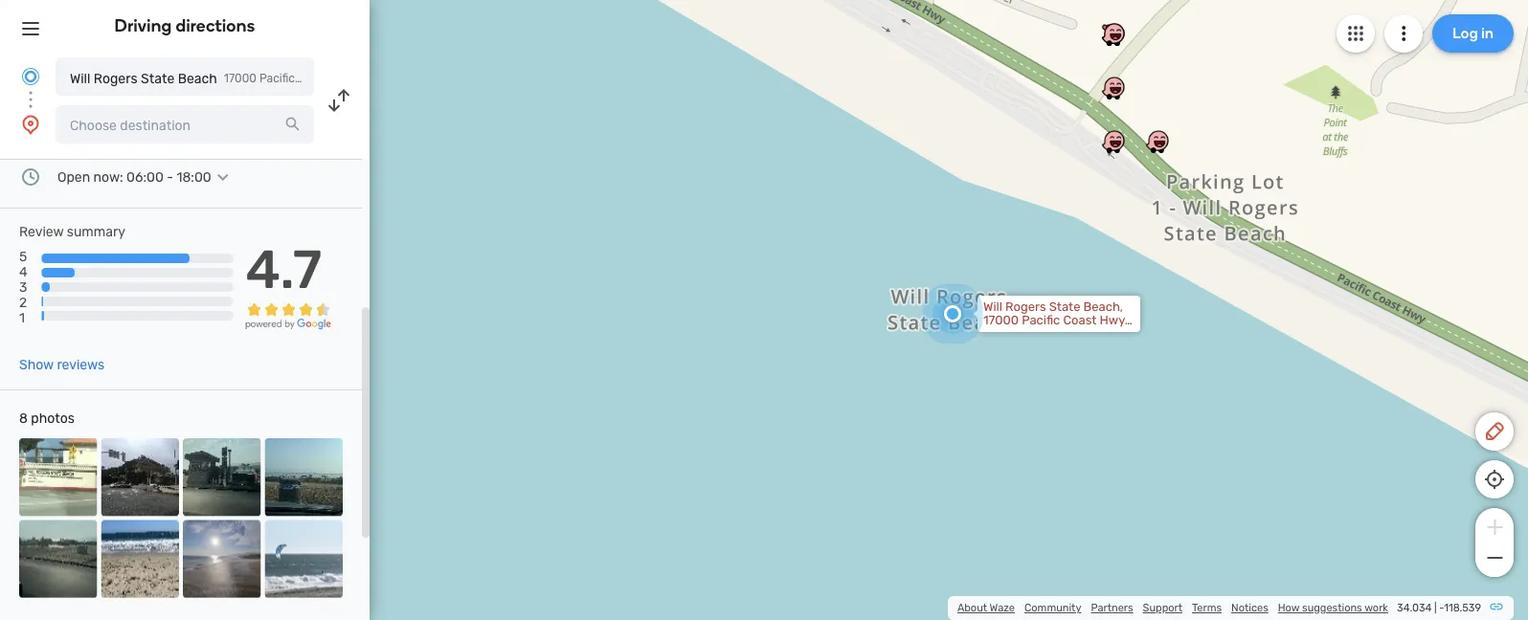 Task type: describe. For each thing, give the bounding box(es) containing it.
will
[[70, 70, 90, 86]]

summary
[[67, 224, 126, 239]]

partners
[[1092, 602, 1134, 615]]

8 photos
[[19, 411, 75, 426]]

image 1 of will rogers state beach, pacific palisades image
[[19, 439, 97, 517]]

photos
[[31, 411, 75, 426]]

show
[[19, 357, 54, 373]]

work
[[1365, 602, 1389, 615]]

06:00
[[127, 169, 164, 185]]

community link
[[1025, 602, 1082, 615]]

zoom out image
[[1483, 547, 1507, 570]]

show reviews
[[19, 357, 105, 373]]

reviews
[[57, 357, 105, 373]]

image 7 of will rogers state beach, pacific palisades image
[[183, 521, 261, 599]]

support
[[1143, 602, 1183, 615]]

chevron down image
[[211, 170, 234, 185]]

image 3 of will rogers state beach, pacific palisades image
[[183, 439, 261, 517]]

4
[[19, 264, 27, 280]]

notices
[[1232, 602, 1269, 615]]

waze
[[990, 602, 1015, 615]]

image 6 of will rogers state beach, pacific palisades image
[[101, 521, 179, 599]]

about waze link
[[958, 602, 1015, 615]]

zoom in image
[[1483, 516, 1507, 539]]

review summary
[[19, 224, 126, 239]]

4.7
[[246, 238, 322, 302]]

0 vertical spatial -
[[167, 169, 173, 185]]

34.034
[[1398, 602, 1433, 615]]

review
[[19, 224, 64, 239]]

about waze community partners support terms notices how suggestions work 34.034 | -118.539
[[958, 602, 1482, 615]]

terms link
[[1193, 602, 1222, 615]]

image 8 of will rogers state beach, pacific palisades image
[[265, 521, 343, 599]]

driving
[[115, 15, 172, 36]]

will rogers state beach
[[70, 70, 217, 86]]

notices link
[[1232, 602, 1269, 615]]

1 vertical spatial -
[[1440, 602, 1445, 615]]

open now: 06:00 - 18:00 button
[[57, 169, 234, 185]]

current location image
[[19, 65, 42, 88]]

5
[[19, 249, 27, 264]]



Task type: vqa. For each thing, say whether or not it's contained in the screenshot.
Will Rogers State Beach Button
yes



Task type: locate. For each thing, give the bounding box(es) containing it.
118.539
[[1445, 602, 1482, 615]]

partners link
[[1092, 602, 1134, 615]]

directions
[[176, 15, 255, 36]]

- right |
[[1440, 602, 1445, 615]]

state
[[141, 70, 175, 86]]

beach
[[178, 70, 217, 86]]

-
[[167, 169, 173, 185], [1440, 602, 1445, 615]]

18:00
[[177, 169, 211, 185]]

image 4 of will rogers state beach, pacific palisades image
[[265, 439, 343, 517]]

rogers
[[94, 70, 138, 86]]

1 horizontal spatial -
[[1440, 602, 1445, 615]]

how
[[1279, 602, 1300, 615]]

clock image
[[19, 166, 42, 189]]

support link
[[1143, 602, 1183, 615]]

driving directions
[[115, 15, 255, 36]]

will rogers state beach button
[[56, 57, 314, 96]]

how suggestions work link
[[1279, 602, 1389, 615]]

suggestions
[[1303, 602, 1363, 615]]

|
[[1435, 602, 1438, 615]]

open
[[57, 169, 90, 185]]

image 5 of will rogers state beach, pacific palisades image
[[19, 521, 97, 599]]

8
[[19, 411, 28, 426]]

about
[[958, 602, 988, 615]]

pencil image
[[1484, 421, 1507, 444]]

terms
[[1193, 602, 1222, 615]]

open now: 06:00 - 18:00
[[57, 169, 211, 185]]

community
[[1025, 602, 1082, 615]]

5 4 3 2 1
[[19, 249, 27, 326]]

Choose destination text field
[[56, 105, 314, 144]]

1
[[19, 310, 25, 326]]

location image
[[19, 113, 42, 136]]

- left the 18:00 on the top of the page
[[167, 169, 173, 185]]

3
[[19, 280, 27, 295]]

2
[[19, 295, 27, 311]]

link image
[[1490, 600, 1505, 615]]

image 2 of will rogers state beach, pacific palisades image
[[101, 439, 179, 517]]

0 horizontal spatial -
[[167, 169, 173, 185]]

now:
[[93, 169, 123, 185]]



